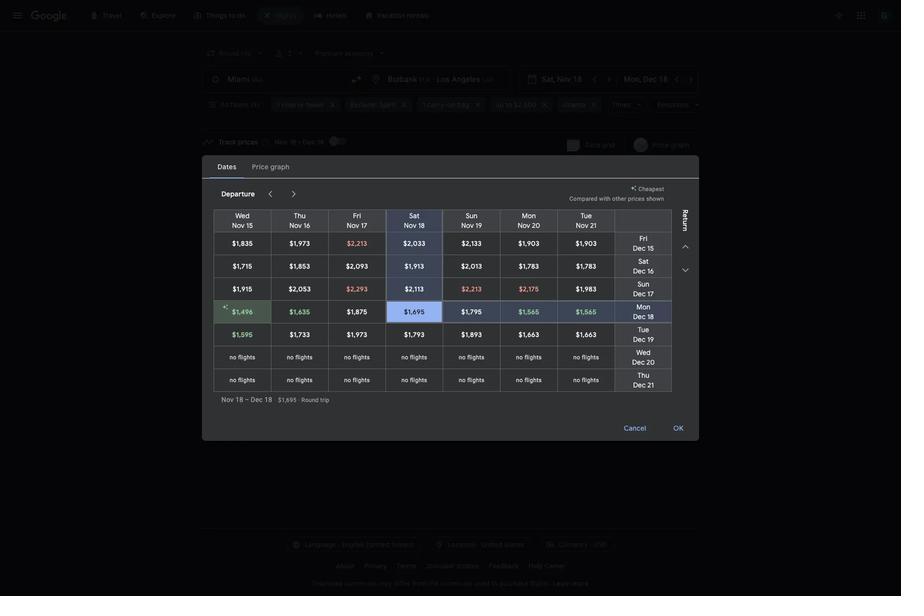 Task type: describe. For each thing, give the bounding box(es) containing it.
total duration 9 hr 25 min. element
[[392, 208, 455, 219]]

0 horizontal spatial $1,973 button
[[271, 233, 328, 255]]

1 vertical spatial more
[[573, 580, 589, 588]]

$1,635
[[290, 308, 310, 317]]

co for 806 kg co 2 +23% emissions
[[549, 208, 561, 218]]

with
[[599, 196, 611, 202]]

1 currencies from the left
[[345, 580, 377, 588]]

12:39 am
[[283, 208, 314, 218]]

$2,093
[[346, 262, 368, 271]]

or
[[297, 101, 304, 109]]

10:45 am
[[285, 244, 318, 254]]

nov for fri nov 17
[[347, 221, 359, 230]]

$2,175
[[519, 285, 539, 294]]

2 vertical spatial emissions
[[539, 292, 567, 299]]

up
[[496, 101, 504, 109]]

1 $1,903 button from the left
[[501, 233, 557, 255]]

departing
[[202, 169, 247, 181]]

trip for $2,135
[[651, 293, 660, 300]]

· los angeles
[[431, 75, 480, 84]]

– for 9
[[402, 219, 406, 226]]

$2,133
[[462, 239, 482, 248]]

feedback
[[489, 563, 519, 571]]

$2,133 button
[[443, 233, 500, 255]]

ok
[[673, 424, 684, 433]]

cheapest
[[639, 186, 664, 193]]

$1,595
[[232, 331, 253, 339]]

n
[[681, 228, 690, 232]]

$1,853
[[290, 262, 310, 271]]

2 $1,783 from the left
[[576, 262, 596, 271]]

shown
[[646, 196, 664, 202]]

united
[[481, 541, 503, 550]]

$2,500
[[514, 101, 537, 109]]

9:33 pm
[[282, 281, 310, 290]]

– inside 6:14 pm – 12:39 am + 1
[[276, 208, 281, 218]]

1 carry-on bag button
[[417, 97, 486, 113]]

19 inside sun nov 19
[[476, 221, 482, 230]]

1 stop 2 hr 35 min
[[455, 208, 485, 226]]

states
[[504, 541, 524, 550]]

language
[[305, 541, 336, 550]]

prices inside find the best price region
[[238, 138, 258, 147]]

+23%
[[523, 220, 537, 226]]

$1,835 button
[[214, 233, 271, 255]]

exclude:
[[351, 101, 378, 109]]

sat inside fri dec 15 sat dec 16 sun dec 17 mon dec 18 tue dec 19 wed dec 20 thu dec 21
[[639, 257, 649, 266]]

price graph button
[[627, 136, 697, 154]]

round for $2,135
[[633, 293, 649, 300]]

purchase
[[500, 580, 528, 588]]

2 $1,565 button from the left
[[558, 302, 615, 322]]

hr inside 1 stop 3 hr 17 min atl
[[460, 292, 465, 299]]

by:
[[674, 183, 684, 191]]

nov for sat nov 18
[[404, 221, 417, 230]]

mon nov 20
[[518, 212, 540, 230]]

$2,013 button
[[443, 255, 500, 278]]

$2,113 button
[[387, 278, 442, 301]]

2 button
[[271, 45, 309, 62]]

1 stop or fewer
[[277, 101, 324, 109]]

wed inside wed nov 15
[[235, 212, 250, 220]]

help center
[[529, 563, 565, 571]]

1 for 1 stop or fewer
[[277, 101, 280, 109]]

$1,635 button
[[271, 301, 328, 323]]

1 for 1 stop 3 hr 17 min atl
[[455, 281, 458, 290]]

$2,053
[[289, 285, 311, 294]]

2 inside 1 stop 2 hr 35 min
[[455, 219, 458, 226]]

stop inside 1 stop or fewer popup button
[[281, 101, 296, 109]]

learn
[[553, 580, 571, 588]]

0 vertical spatial +
[[282, 184, 286, 191]]

to inside "popup button"
[[506, 101, 512, 109]]

$1,983
[[576, 285, 597, 294]]

fewer
[[306, 101, 324, 109]]

sun inside sun nov 19
[[466, 212, 478, 220]]

16 inside thu nov 16
[[304, 221, 310, 230]]

– for 5
[[402, 256, 406, 263]]

r
[[681, 210, 690, 214]]

806
[[523, 208, 536, 218]]

scroll right image
[[288, 188, 300, 200]]

kg for 512
[[536, 244, 545, 254]]

user
[[441, 563, 455, 571]]

0 horizontal spatial $1,973
[[290, 239, 310, 248]]

atlanta button
[[557, 97, 602, 113]]

1 horizontal spatial $1,973 button
[[329, 324, 386, 346]]

2 vertical spatial trip
[[320, 397, 329, 404]]

min for 5 hr 55 min
[[418, 244, 431, 254]]

co for 512 kg co 2 -22% emissions
[[546, 244, 558, 254]]

1 stop flight. element for 9 hr 25 min
[[455, 208, 475, 219]]

burbank
[[388, 75, 417, 84]]

grid
[[602, 141, 615, 150]]

2 inside popup button
[[288, 50, 292, 57]]

1 $1,783 button from the left
[[501, 255, 557, 278]]

leaves miami international airport at 7:50 am on saturday, november 18 and arrives at los angeles international airport at 10:45 am on saturday, november 18. element
[[247, 244, 318, 254]]

displayed currencies may differ from the currencies used to purchase flights. learn more
[[313, 580, 589, 588]]

18 inside sat nov 18
[[418, 221, 425, 230]]

$2,033
[[403, 239, 425, 248]]

1 vertical spatial ·
[[298, 397, 300, 404]]

2 vertical spatial $1,695
[[278, 397, 297, 404]]

english
[[342, 541, 365, 550]]

center
[[545, 563, 565, 571]]

$2,135 round trip
[[633, 281, 660, 300]]

track
[[219, 138, 236, 147]]

2 $1,903 button from the left
[[558, 233, 615, 255]]

(united
[[366, 541, 390, 550]]

$2,213 for the bottom $2,213 "button"
[[462, 285, 482, 294]]

$2,013
[[461, 262, 482, 271]]

help
[[529, 563, 543, 571]]

$1,595 button
[[214, 324, 271, 346]]

$1,696
[[637, 244, 660, 254]]

r e t u r n
[[681, 210, 690, 232]]

$1,903 for 1st $1,903 button from right
[[576, 239, 597, 248]]

nonstop
[[455, 244, 485, 254]]

1 vertical spatial $2,213 button
[[443, 278, 500, 301]]

find the best price region
[[202, 136, 699, 162]]

sort by:
[[659, 183, 684, 191]]

1 $1,663 from the left
[[519, 331, 539, 339]]

ok button
[[662, 417, 695, 440]]

$1,915 button
[[214, 278, 271, 301]]

states)
[[391, 541, 414, 550]]

2 $1,783 button from the left
[[558, 255, 615, 278]]

$1,733
[[290, 331, 310, 339]]

2 vertical spatial kg
[[537, 281, 546, 290]]

leaves miami international airport at 2:21 pm on saturday, november 18 and arrives at los angeles international airport at 9:33 pm on saturday, november 18. element
[[247, 281, 310, 290]]

round for $1,696
[[633, 256, 649, 263]]

Arrival time: 12:39 AM on  Sunday, November 19. text field
[[283, 207, 319, 218]]

$1,795
[[461, 308, 482, 317]]

22%
[[525, 256, 536, 263]]

currency
[[558, 541, 588, 550]]

privacy
[[364, 563, 387, 571]]

35
[[467, 219, 474, 226]]

carry-
[[427, 101, 447, 109]]

mon inside fri dec 15 sat dec 16 sun dec 17 mon dec 18 tue dec 19 wed dec 20 thu dec 21
[[637, 303, 651, 312]]

fri for nov
[[353, 212, 361, 220]]

Departure time: 2:21 PM. text field
[[247, 281, 273, 290]]

+ inside 6:14 pm – 12:39 am + 1
[[314, 207, 317, 214]]

0 horizontal spatial to
[[491, 580, 498, 588]]

trip for $1,696
[[651, 256, 660, 263]]

sort
[[659, 183, 672, 191]]

$2,113
[[405, 285, 424, 294]]

15 for fri
[[647, 244, 654, 253]]

55
[[407, 244, 416, 254]]

– for 10
[[402, 292, 406, 299]]

1696 US dollars text field
[[637, 244, 660, 254]]

$1,835
[[232, 239, 253, 248]]

1 $1,565 button from the left
[[501, 302, 557, 322]]

0 vertical spatial $2,213 button
[[329, 233, 386, 255]]

all filters (5) button
[[202, 97, 267, 113]]

departing flights
[[202, 169, 278, 181]]

727
[[523, 281, 535, 290]]

1 $1,565 from the left
[[519, 308, 539, 317]]

date
[[585, 141, 600, 150]]

delta for 2:21 pm
[[247, 292, 261, 299]]

lax for 55
[[406, 256, 418, 263]]

tue inside fri dec 15 sat dec 16 sun dec 17 mon dec 18 tue dec 19 wed dec 20 thu dec 21
[[638, 326, 649, 335]]

$1,695 for $1,695 button
[[404, 308, 425, 317]]

nov inside find the best price region
[[275, 138, 288, 147]]

nov for wed nov 15
[[232, 221, 245, 230]]

+11%
[[523, 292, 537, 299]]

hr for 9 hr 25 min
[[398, 208, 405, 218]]

kg for 806
[[538, 208, 547, 218]]

$1,903 for 1st $1,903 button from left
[[518, 239, 540, 248]]

19 inside fri dec 15 sat dec 16 sun dec 17 mon dec 18 tue dec 19 wed dec 20 thu dec 21
[[647, 336, 654, 344]]

$1,496 button
[[214, 301, 271, 323]]



Task type: vqa. For each thing, say whether or not it's contained in the screenshot.
the Nov 18 – Dec 18
yes



Task type: locate. For each thing, give the bounding box(es) containing it.
1 vertical spatial +
[[314, 207, 317, 214]]

include
[[221, 184, 240, 191]]

mia for 9
[[392, 219, 402, 226]]

total duration 5 hr 55 min. element
[[392, 244, 455, 255]]

taxes
[[266, 184, 281, 191]]

delta down departure time: 2:21 pm. text field
[[247, 292, 261, 299]]

adults.
[[315, 184, 333, 191]]

price graph
[[653, 141, 690, 150]]

1 horizontal spatial nov 18 – dec 18
[[275, 138, 324, 147]]

prices right other
[[628, 196, 645, 202]]

min for 10 hr 12 min
[[420, 281, 433, 290]]

0 vertical spatial co
[[549, 208, 561, 218]]

mia
[[392, 219, 402, 226], [392, 256, 402, 263], [392, 292, 402, 299]]

1 carry-on bag
[[423, 101, 469, 109]]

trip inside $1,696 round trip
[[651, 256, 660, 263]]

0 horizontal spatial $1,565 button
[[501, 302, 557, 322]]

1 delta from the top
[[247, 219, 261, 226]]

1 horizontal spatial $1,973
[[347, 331, 367, 339]]

stop for 9 hr 25 min
[[460, 208, 475, 218]]

1 horizontal spatial $1,783 button
[[558, 255, 615, 278]]

filters
[[230, 101, 249, 109]]

kg inside 512 kg co 2 -22% emissions
[[536, 244, 545, 254]]

$1,496
[[232, 308, 253, 317]]

1 horizontal spatial 18 – dec
[[289, 138, 316, 147]]

none search field containing burbank
[[202, 45, 706, 129]]

1 $1,663 button from the left
[[501, 324, 557, 346]]

$1,903 up 22%
[[518, 239, 540, 248]]

Departure text field
[[542, 67, 587, 93]]

3
[[455, 292, 458, 299]]

sun down $1,696 round trip
[[638, 280, 649, 289]]

1 stop flight. element up 3 on the right of the page
[[455, 281, 475, 292]]

17 right 3 on the right of the page
[[467, 292, 474, 299]]

6:14 pm
[[247, 208, 274, 218]]

Arrival time: 10:45 AM. text field
[[285, 244, 318, 254]]

21 down compared at the right top of the page
[[590, 221, 597, 230]]

trip right round at bottom left
[[320, 397, 329, 404]]

flights inside main content
[[249, 169, 278, 181]]

0 horizontal spatial 19
[[476, 221, 482, 230]]

total duration 10 hr 12 min. element
[[392, 281, 455, 292]]

2 1 stop flight. element from the top
[[455, 281, 475, 292]]

nonstop flight. element
[[455, 244, 485, 255]]

scroll up image
[[680, 241, 691, 253]]

$1,663 down $1,983 button
[[576, 331, 597, 339]]

$1,696 round trip
[[633, 244, 660, 263]]

1 left sun nov 19
[[455, 208, 458, 218]]

16 up $2,135
[[647, 267, 654, 276]]

round down 1696 us dollars text box
[[633, 256, 649, 263]]

$1,695 for right the $1,695 text field
[[637, 208, 660, 218]]

tue inside tue nov 21
[[581, 212, 592, 220]]

1 vertical spatial stop
[[460, 208, 475, 218]]

– inside 9 hr 25 min mia – lax
[[402, 219, 406, 226]]

min right 55
[[418, 244, 431, 254]]

0 vertical spatial stop
[[281, 101, 296, 109]]

0 horizontal spatial $2,213 button
[[329, 233, 386, 255]]

nov inside wed nov 15
[[232, 221, 245, 230]]

scroll down image
[[680, 265, 691, 276]]

to right up
[[506, 101, 512, 109]]

0 horizontal spatial sat
[[409, 212, 420, 220]]

hr right 9
[[398, 208, 405, 218]]

$1,893
[[461, 331, 482, 339]]

0 vertical spatial delta
[[247, 219, 261, 226]]

0 horizontal spatial +
[[282, 184, 286, 191]]

atl
[[487, 292, 497, 299]]

emissions right +23%
[[539, 220, 567, 226]]

stop left the or
[[281, 101, 296, 109]]

round down $2,135
[[633, 293, 649, 300]]

stop inside 1 stop 2 hr 35 min
[[460, 208, 475, 218]]

0 vertical spatial more
[[252, 319, 269, 327]]

$1,565 button down the +11%
[[501, 302, 557, 322]]

$2,213
[[347, 239, 367, 248], [462, 285, 482, 294]]

0 vertical spatial sat
[[409, 212, 420, 220]]

nov for thu nov 16
[[289, 221, 302, 230]]

1 horizontal spatial $1,695
[[404, 308, 425, 317]]

currencies down the join user studies link on the bottom of page
[[440, 580, 473, 588]]

mia inside 9 hr 25 min mia – lax
[[392, 219, 402, 226]]

sort by: button
[[655, 178, 699, 196]]

+ right thu nov 16
[[314, 207, 317, 214]]

0 horizontal spatial $1,565
[[519, 308, 539, 317]]

min inside 1 stop 3 hr 17 min atl
[[475, 292, 485, 299]]

u
[[681, 221, 690, 225]]

$1,903 button down tue nov 21 on the right of the page
[[558, 233, 615, 255]]

1 up 3 on the right of the page
[[455, 281, 458, 290]]

track prices
[[219, 138, 258, 147]]

stop
[[281, 101, 296, 109], [460, 208, 475, 218], [460, 281, 475, 290]]

dec
[[633, 244, 646, 253], [633, 267, 646, 276], [633, 290, 646, 299], [633, 313, 646, 321], [633, 336, 646, 344], [632, 358, 645, 367], [633, 381, 646, 390]]

0 horizontal spatial 1695 us dollars text field
[[278, 397, 297, 404]]

0 horizontal spatial 18 – dec
[[235, 396, 263, 404]]

0 vertical spatial 20
[[532, 221, 540, 230]]

lax inside 10 hr 12 min mia – lax
[[406, 292, 418, 299]]

– inside 5 hr 55 min mia – lax
[[402, 256, 406, 263]]

16 inside fri dec 15 sat dec 16 sun dec 17 mon dec 18 tue dec 19 wed dec 20 thu dec 21
[[647, 267, 654, 276]]

1 horizontal spatial 20
[[647, 358, 655, 367]]

Arrival time: 9:33 PM. text field
[[282, 281, 310, 290]]

0 vertical spatial trip
[[651, 256, 660, 263]]

co right the 806
[[549, 208, 561, 218]]

0 vertical spatial 1695 us dollars text field
[[637, 208, 660, 218]]

18 inside find the best price region
[[317, 138, 324, 147]]

17 inside fri nov 17
[[361, 221, 367, 230]]

1 horizontal spatial fri
[[640, 235, 648, 243]]

hr inside 5 hr 55 min mia – lax
[[398, 244, 405, 254]]

1 horizontal spatial 16
[[647, 267, 654, 276]]

more left flight
[[252, 319, 269, 327]]

1 horizontal spatial 1695 us dollars text field
[[637, 208, 660, 218]]

used
[[475, 580, 490, 588]]

18 inside fri dec 15 sat dec 16 sun dec 17 mon dec 18 tue dec 19 wed dec 20 thu dec 21
[[647, 313, 654, 321]]

hr right 5
[[398, 244, 405, 254]]

layover (1 of 1) is a 2 hr 35 min layover at hartsfield-jackson atlanta international airport in atlanta. element
[[455, 219, 518, 227]]

1 for 1 carry-on bag
[[423, 101, 425, 109]]

2 $1,663 button from the left
[[558, 324, 615, 346]]

0 horizontal spatial sun
[[466, 212, 478, 220]]

round inside "$2,135 round trip"
[[633, 293, 649, 300]]

$1,903 down tue nov 21 on the right of the page
[[576, 239, 597, 248]]

nov 18 – dec 18 inside find the best price region
[[275, 138, 324, 147]]

15 inside wed nov 15
[[246, 221, 253, 230]]

1 mia from the top
[[392, 219, 402, 226]]

1 stop 3 hr 17 min atl
[[455, 281, 497, 299]]

feedback link
[[484, 559, 524, 574]]

$1,783 button up $1,983 button
[[558, 255, 615, 278]]

1 down $1,496
[[247, 319, 250, 327]]

$1,903 button up 22%
[[501, 233, 557, 255]]

$1,695 inside departing flights main content
[[637, 208, 660, 218]]

0 vertical spatial kg
[[538, 208, 547, 218]]

9 hr 25 min mia – lax
[[392, 208, 430, 226]]

12
[[411, 281, 418, 290]]

$2,175 button
[[501, 278, 557, 301]]

$1,565 button
[[501, 302, 557, 322], [558, 302, 615, 322]]

1 lax from the top
[[406, 219, 418, 226]]

prices
[[202, 184, 219, 191]]

$2,293 button
[[329, 278, 386, 301]]

-
[[523, 256, 525, 263]]

tue down compared at the right top of the page
[[581, 212, 592, 220]]

sat inside sat nov 18
[[409, 212, 420, 220]]

1 horizontal spatial currencies
[[440, 580, 473, 588]]

times button
[[606, 97, 648, 113]]

1 vertical spatial $1,973
[[347, 331, 367, 339]]

min inside 10 hr 12 min mia – lax
[[420, 281, 433, 290]]

english (united states)
[[342, 541, 414, 550]]

$1,973 down thu nov 16
[[290, 239, 310, 248]]

1 $1,903 from the left
[[518, 239, 540, 248]]

1 vertical spatial emissions
[[538, 256, 566, 263]]

1 vertical spatial $1,695
[[404, 308, 425, 317]]

1 vertical spatial 21
[[648, 381, 654, 390]]

1 inside 6:14 pm – 12:39 am + 1
[[317, 207, 319, 214]]

emissions right 22%
[[538, 256, 566, 263]]

help center link
[[524, 559, 570, 574]]

2 vertical spatial mia
[[392, 292, 402, 299]]

0 vertical spatial 1 stop flight. element
[[455, 208, 475, 219]]

1 1 stop flight. element from the top
[[455, 208, 475, 219]]

mia down 9
[[392, 219, 402, 226]]

nov for sun nov 19
[[461, 221, 474, 230]]

1 left carry-
[[423, 101, 425, 109]]

17 down $1,696 round trip
[[648, 290, 654, 299]]

$2,093 button
[[329, 255, 386, 278]]

18 left $1,695 · round trip
[[265, 396, 272, 404]]

1 horizontal spatial prices
[[628, 196, 645, 202]]

hr for 5 hr 55 min
[[398, 244, 405, 254]]

$1,973 down the $1,875 button
[[347, 331, 367, 339]]

0 horizontal spatial ·
[[298, 397, 300, 404]]

2 inside 512 kg co 2 -22% emissions
[[558, 247, 562, 256]]

18 – dec inside find the best price region
[[289, 138, 316, 147]]

$2,213 up $2,093
[[347, 239, 367, 248]]

15 inside fri dec 15 sat dec 16 sun dec 17 mon dec 18 tue dec 19 wed dec 20 thu dec 21
[[647, 244, 654, 253]]

studies
[[456, 563, 479, 571]]

1 $1,783 from the left
[[519, 262, 539, 271]]

no flights
[[230, 354, 255, 361], [287, 354, 313, 361], [344, 354, 370, 361], [402, 354, 427, 361], [459, 354, 485, 361], [516, 354, 542, 361], [573, 354, 599, 361], [230, 377, 255, 384], [287, 377, 313, 384], [344, 377, 370, 384], [402, 377, 427, 384], [459, 377, 485, 384], [516, 377, 542, 384], [573, 377, 599, 384]]

$1,565 down $1,983 button
[[576, 308, 597, 317]]

1 inside 1 stop 2 hr 35 min
[[455, 208, 458, 218]]

1 vertical spatial thu
[[638, 371, 649, 380]]

mon down "$2,135 round trip"
[[637, 303, 651, 312]]

currencies
[[345, 580, 377, 588], [440, 580, 473, 588]]

1 vertical spatial fri
[[640, 235, 648, 243]]

learn more about tracked prices image
[[260, 138, 269, 147]]

21 inside fri dec 15 sat dec 16 sun dec 17 mon dec 18 tue dec 19 wed dec 20 thu dec 21
[[648, 381, 654, 390]]

lax for 12
[[406, 292, 418, 299]]

– inside 10 hr 12 min mia – lax
[[402, 292, 406, 299]]

thu inside thu nov 16
[[294, 212, 306, 220]]

2135 US dollars text field
[[637, 281, 660, 290]]

mia inside 10 hr 12 min mia – lax
[[392, 292, 402, 299]]

trip down 1696 us dollars text box
[[651, 256, 660, 263]]

6:14 pm – 12:39 am + 1
[[247, 207, 319, 218]]

0 vertical spatial 15
[[246, 221, 253, 230]]

1 horizontal spatial tue
[[638, 326, 649, 335]]

delta
[[247, 219, 261, 226], [247, 292, 261, 299]]

$1,663 down the +11%
[[519, 331, 539, 339]]

1 vertical spatial delta
[[247, 292, 261, 299]]

trip inside "$2,135 round trip"
[[651, 293, 660, 300]]

more
[[252, 319, 269, 327], [573, 580, 589, 588]]

0 horizontal spatial currencies
[[345, 580, 377, 588]]

$1,915
[[233, 285, 252, 294]]

wed nov 15
[[232, 212, 253, 230]]

min inside 9 hr 25 min mia – lax
[[417, 208, 430, 218]]

min inside 1 stop 2 hr 35 min
[[475, 219, 485, 226]]

1695 US dollars text field
[[637, 208, 660, 218], [278, 397, 297, 404]]

terms link
[[392, 559, 421, 574]]

mia for 10
[[392, 292, 402, 299]]

fri for dec
[[640, 235, 648, 243]]

1 horizontal spatial $1,663 button
[[558, 324, 615, 346]]

$1,695 inside $1,695 button
[[404, 308, 425, 317]]

fri inside fri dec 15 sat dec 16 sun dec 17 mon dec 18 tue dec 19 wed dec 20 thu dec 21
[[640, 235, 648, 243]]

1695 us dollars text field down shown
[[637, 208, 660, 218]]

times
[[612, 101, 631, 109]]

2 delta from the top
[[247, 292, 261, 299]]

delta for 6:14 pm
[[247, 219, 261, 226]]

5
[[392, 244, 396, 254]]

sat nov 18
[[404, 212, 425, 230]]

· left round at bottom left
[[298, 397, 300, 404]]

displayed
[[313, 580, 343, 588]]

$1,783 button
[[501, 255, 557, 278], [558, 255, 615, 278]]

1 vertical spatial sat
[[639, 257, 649, 266]]

mon up 512
[[522, 212, 536, 220]]

0 horizontal spatial thu
[[294, 212, 306, 220]]

17 inside fri dec 15 sat dec 16 sun dec 17 mon dec 18 tue dec 19 wed dec 20 thu dec 21
[[648, 290, 654, 299]]

co up +11% emissions
[[547, 281, 559, 290]]

about
[[336, 563, 355, 571]]

cancel
[[624, 424, 646, 433]]

$1,783 down 512
[[519, 262, 539, 271]]

co inside 806 kg co 2 +23% emissions
[[549, 208, 561, 218]]

727 kg co
[[523, 281, 559, 290]]

1 vertical spatial sun
[[638, 280, 649, 289]]

emissions
[[539, 220, 567, 226], [538, 256, 566, 263], [539, 292, 567, 299]]

1 horizontal spatial more
[[573, 580, 589, 588]]

1 horizontal spatial $2,213
[[462, 285, 482, 294]]

512 kg co 2 -22% emissions
[[523, 244, 566, 263]]

0 horizontal spatial tue
[[581, 212, 592, 220]]

0 horizontal spatial fri
[[353, 212, 361, 220]]

nov inside sat nov 18
[[404, 221, 417, 230]]

$1,695 down shown
[[637, 208, 660, 218]]

0 horizontal spatial $1,783
[[519, 262, 539, 271]]

sun inside fri dec 15 sat dec 16 sun dec 17 mon dec 18 tue dec 19 wed dec 20 thu dec 21
[[638, 280, 649, 289]]

mon
[[522, 212, 536, 220], [637, 303, 651, 312]]

$2,213 button up $1,795 button
[[443, 278, 500, 301]]

fri left 9
[[353, 212, 361, 220]]

layover (1 of 1) is a 3 hr 17 min layover at hartsfield-jackson atlanta international airport in atlanta. element
[[455, 292, 518, 300]]

emissions inside 806 kg co 2 +23% emissions
[[539, 220, 567, 226]]

lax for 25
[[406, 219, 418, 226]]

15 left scroll up icon
[[647, 244, 654, 253]]

stop inside 1 stop 3 hr 17 min atl
[[460, 281, 475, 290]]

$1,565 button down $1,983 button
[[558, 302, 615, 322]]

Departure time: 7:50 AM. text field
[[247, 244, 276, 254]]

None search field
[[202, 45, 706, 129]]

terms
[[397, 563, 416, 571]]

1 vertical spatial 1695 us dollars text field
[[278, 397, 297, 404]]

Departure time: 6:14 PM. text field
[[247, 208, 274, 218]]

1 horizontal spatial sat
[[639, 257, 649, 266]]

1 stop flight. element for 10 hr 12 min
[[455, 281, 475, 292]]

0 vertical spatial $2,213
[[347, 239, 367, 248]]

$1,695 · round trip
[[278, 397, 329, 404]]

nov for mon nov 20
[[518, 221, 530, 230]]

1 horizontal spatial 15
[[647, 244, 654, 253]]

co inside 512 kg co 2 -22% emissions
[[546, 244, 558, 254]]

min left atl on the right
[[475, 292, 485, 299]]

min right the 35
[[475, 219, 485, 226]]

20 inside fri dec 15 sat dec 16 sun dec 17 mon dec 18 tue dec 19 wed dec 20 thu dec 21
[[647, 358, 655, 367]]

hr inside 1 stop 2 hr 35 min
[[460, 219, 465, 226]]

$1,565
[[519, 308, 539, 317], [576, 308, 597, 317]]

date grid button
[[560, 136, 623, 154]]

stop down $2,013
[[460, 281, 475, 290]]

lax inside 5 hr 55 min mia – lax
[[406, 256, 418, 263]]

currencies down privacy link
[[345, 580, 377, 588]]

2 vertical spatial lax
[[406, 292, 418, 299]]

lax inside 9 hr 25 min mia – lax
[[406, 219, 418, 226]]

0 horizontal spatial wed
[[235, 212, 250, 220]]

up to $2,500
[[496, 101, 537, 109]]

2 $1,903 from the left
[[576, 239, 597, 248]]

1 vertical spatial 19
[[647, 336, 654, 344]]

fri up $1,696
[[640, 235, 648, 243]]

more inside departing flights main content
[[252, 319, 269, 327]]

1 horizontal spatial $1,565 button
[[558, 302, 615, 322]]

leaves miami international airport at 6:14 pm on saturday, november 18 and arrives at los angeles international airport at 12:39 am on sunday, november 19. element
[[247, 207, 319, 218]]

15
[[246, 221, 253, 230], [647, 244, 654, 253]]

1 inside 1 stop 3 hr 17 min atl
[[455, 281, 458, 290]]

0 vertical spatial nov 18 – dec 18
[[275, 138, 324, 147]]

1 horizontal spatial 17
[[467, 292, 474, 299]]

1 horizontal spatial ·
[[433, 75, 435, 84]]

$1,663
[[519, 331, 539, 339], [576, 331, 597, 339]]

1 horizontal spatial $1,783
[[576, 262, 596, 271]]

20 inside mon nov 20
[[532, 221, 540, 230]]

hr left 12
[[401, 281, 409, 290]]

2 round from the top
[[633, 293, 649, 300]]

Return text field
[[624, 67, 669, 93]]

1 vertical spatial mia
[[392, 256, 402, 263]]

co for 727 kg co
[[547, 281, 559, 290]]

0 horizontal spatial $1,663 button
[[501, 324, 557, 346]]

scroll left image
[[265, 188, 276, 200]]

tue down "$2,135 round trip"
[[638, 326, 649, 335]]

0 vertical spatial $1,695
[[637, 208, 660, 218]]

$2,293
[[346, 285, 368, 294]]

1 vertical spatial trip
[[651, 293, 660, 300]]

sat down 1696 us dollars text box
[[639, 257, 649, 266]]

$1,663 button down $1,983 button
[[558, 324, 615, 346]]

mia inside 5 hr 55 min mia – lax
[[392, 256, 402, 263]]

required
[[242, 184, 264, 191]]

fri inside fri nov 17
[[353, 212, 361, 220]]

$1,783 button down 512
[[501, 255, 557, 278]]

price
[[653, 141, 669, 150]]

17 inside 1 stop 3 hr 17 min atl
[[467, 292, 474, 299]]

2 lax from the top
[[406, 256, 418, 263]]

· left los
[[433, 75, 435, 84]]

15 down departure time: 6:14 pm. text box
[[246, 221, 253, 230]]

nov inside mon nov 20
[[518, 221, 530, 230]]

sun up $2,133 button
[[466, 212, 478, 220]]

min right 12
[[420, 281, 433, 290]]

nov for tue nov 21
[[576, 221, 589, 230]]

emissions inside 512 kg co 2 -22% emissions
[[538, 256, 566, 263]]

stop for 10 hr 12 min
[[460, 281, 475, 290]]

lax down 55
[[406, 256, 418, 263]]

0 vertical spatial lax
[[406, 219, 418, 226]]

1 stop flight. element
[[455, 208, 475, 219], [455, 281, 475, 292]]

nov inside sun nov 19
[[461, 221, 474, 230]]

2 vertical spatial stop
[[460, 281, 475, 290]]

18 down the "fewer"
[[317, 138, 324, 147]]

hr inside 10 hr 12 min mia – lax
[[401, 281, 409, 290]]

18 down total duration 9 hr 25 min. element
[[418, 221, 425, 230]]

1 left the or
[[277, 101, 280, 109]]

1 horizontal spatial 19
[[647, 336, 654, 344]]

sat right 9
[[409, 212, 420, 220]]

0 vertical spatial 18 – dec
[[289, 138, 316, 147]]

2 $1,663 from the left
[[576, 331, 597, 339]]

16 down arrival time: 12:39 am on  sunday, november 19. text box
[[304, 221, 310, 230]]

1 vertical spatial kg
[[536, 244, 545, 254]]

1 round from the top
[[633, 256, 649, 263]]

hr inside 9 hr 25 min mia – lax
[[398, 208, 405, 218]]

0 vertical spatial mia
[[392, 219, 402, 226]]

$1,695 left round at bottom left
[[278, 397, 297, 404]]

kg inside 806 kg co 2 +23% emissions
[[538, 208, 547, 218]]

hr left the 35
[[460, 219, 465, 226]]

0 horizontal spatial prices
[[238, 138, 258, 147]]

nov inside fri nov 17
[[347, 221, 359, 230]]

19
[[476, 221, 482, 230], [647, 336, 654, 344]]

3 lax from the top
[[406, 292, 418, 299]]

15 for wed
[[246, 221, 253, 230]]

$1,793 button
[[386, 324, 443, 346]]

$1,565 down the +11%
[[519, 308, 539, 317]]

kg right the 806
[[538, 208, 547, 218]]

0 vertical spatial round
[[633, 256, 649, 263]]

round inside $1,696 round trip
[[633, 256, 649, 263]]

prices left learn more about tracked prices image
[[238, 138, 258, 147]]

cancel button
[[612, 417, 658, 440]]

$2,213 for top $2,213 "button"
[[347, 239, 367, 248]]

1 vertical spatial 18 – dec
[[235, 396, 263, 404]]

stop up the 35
[[460, 208, 475, 218]]

$1,983 button
[[558, 278, 615, 301]]

0 vertical spatial prices
[[238, 138, 258, 147]]

0 vertical spatial mon
[[522, 212, 536, 220]]

mon inside mon nov 20
[[522, 212, 536, 220]]

1695 us dollars text field left round at bottom left
[[278, 397, 297, 404]]

1 more flight
[[247, 319, 288, 327]]

1 for 1 stop 2 hr 35 min
[[455, 208, 458, 218]]

1 for 1 more flight
[[247, 319, 250, 327]]

1 vertical spatial prices
[[628, 196, 645, 202]]

swap origin and destination. image
[[351, 74, 362, 85]]

21 inside tue nov 21
[[590, 221, 597, 230]]

hr for 10 hr 12 min
[[401, 281, 409, 290]]

join
[[426, 563, 439, 571]]

min inside 5 hr 55 min mia – lax
[[418, 244, 431, 254]]

$1,973 button down the $1,875 button
[[329, 324, 386, 346]]

2 $1,565 from the left
[[576, 308, 597, 317]]

prices include required taxes + fees for 2 adults.
[[202, 184, 333, 191]]

$1,875 button
[[329, 301, 386, 323]]

from
[[412, 580, 427, 588]]

join user studies
[[426, 563, 479, 571]]

departing flights main content
[[202, 136, 699, 345]]

mia down "10"
[[392, 292, 402, 299]]

0 vertical spatial $1,973
[[290, 239, 310, 248]]

$1,695 down 10 hr 12 min mia – lax
[[404, 308, 425, 317]]

+ left fees
[[282, 184, 286, 191]]

$2,213 right 3 on the right of the page
[[462, 285, 482, 294]]

0 horizontal spatial 20
[[532, 221, 540, 230]]

· inside search box
[[433, 75, 435, 84]]

2 horizontal spatial $1,695
[[637, 208, 660, 218]]

hr right 3 on the right of the page
[[460, 292, 465, 299]]

18 down "$2,135 round trip"
[[647, 313, 654, 321]]

21 up cancel button
[[648, 381, 654, 390]]

1
[[277, 101, 280, 109], [423, 101, 425, 109], [317, 207, 319, 214], [455, 208, 458, 218], [455, 281, 458, 290], [247, 319, 250, 327]]

mia for 5
[[392, 256, 402, 263]]

$1,973 button up $1,853 button
[[271, 233, 328, 255]]

min for 9 hr 25 min
[[417, 208, 430, 218]]

0 horizontal spatial $1,903
[[518, 239, 540, 248]]

thu
[[294, 212, 306, 220], [638, 371, 649, 380]]

$1,903 button
[[501, 233, 557, 255], [558, 233, 615, 255]]

0 horizontal spatial $1,783 button
[[501, 255, 557, 278]]

0 horizontal spatial more
[[252, 319, 269, 327]]

0 vertical spatial $1,973 button
[[271, 233, 328, 255]]

1 vertical spatial $2,213
[[462, 285, 482, 294]]

0 horizontal spatial $1,903 button
[[501, 233, 557, 255]]

0 horizontal spatial mon
[[522, 212, 536, 220]]

0 horizontal spatial nov 18 – dec 18
[[221, 396, 272, 404]]

3 mia from the top
[[392, 292, 402, 299]]

2 mia from the top
[[392, 256, 402, 263]]

emissions down 727 kg co
[[539, 292, 567, 299]]

0 vertical spatial emissions
[[539, 220, 567, 226]]

compared
[[570, 196, 598, 202]]

17 up '$2,093' "button"
[[361, 221, 367, 230]]

$2,213 button up $2,093
[[329, 233, 386, 255]]

1 vertical spatial 15
[[647, 244, 654, 253]]

2 inside 806 kg co 2 +23% emissions
[[561, 211, 564, 219]]

thu inside fri dec 15 sat dec 16 sun dec 17 mon dec 18 tue dec 19 wed dec 20 thu dec 21
[[638, 371, 649, 380]]

kg right 512
[[536, 244, 545, 254]]

mia down 5
[[392, 256, 402, 263]]

lax down 12
[[406, 292, 418, 299]]

nov inside thu nov 16
[[289, 221, 302, 230]]

min right 25
[[417, 208, 430, 218]]

to right used in the right of the page
[[491, 580, 498, 588]]

$1,663 button down the +11%
[[501, 324, 557, 346]]

1 vertical spatial lax
[[406, 256, 418, 263]]

lax down 25
[[406, 219, 418, 226]]

2 currencies from the left
[[440, 580, 473, 588]]

nov inside tue nov 21
[[576, 221, 589, 230]]

trip down 2135 us dollars text box
[[651, 293, 660, 300]]

wed inside fri dec 15 sat dec 16 sun dec 17 mon dec 18 tue dec 19 wed dec 20 thu dec 21
[[636, 349, 651, 357]]

1 horizontal spatial wed
[[636, 349, 651, 357]]

$1,795 button
[[443, 302, 500, 322]]



